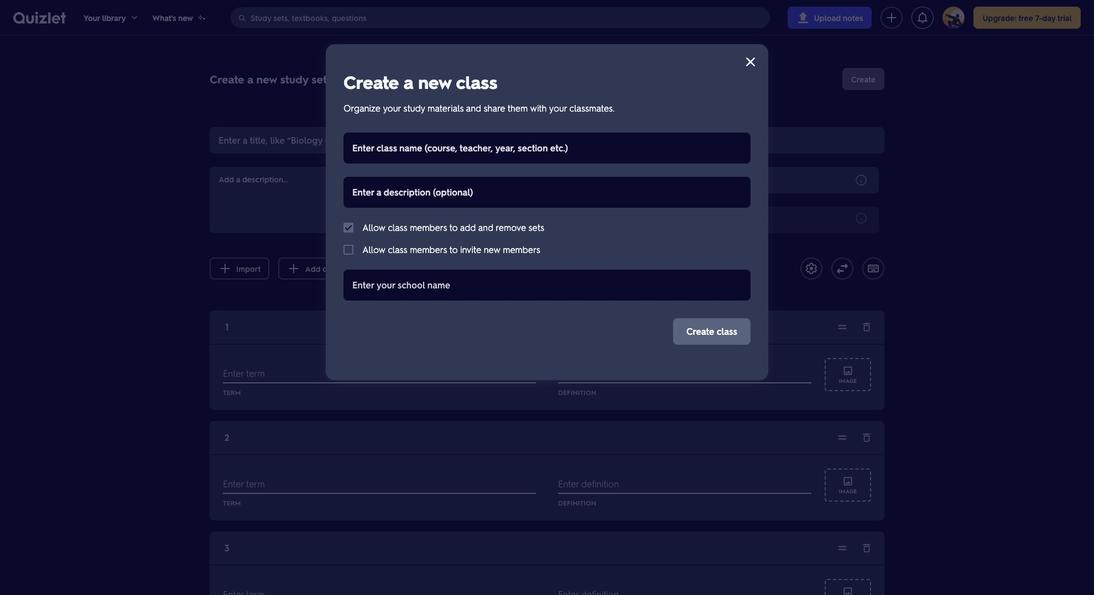 Task type: vqa. For each thing, say whether or not it's contained in the screenshot.
notes image
yes



Task type: locate. For each thing, give the bounding box(es) containing it.
0 vertical spatial to
[[449, 222, 458, 233]]

0 vertical spatial term
[[223, 388, 241, 397]]

your
[[383, 102, 401, 114], [549, 102, 567, 114]]

notes right upload
[[843, 12, 863, 22]]

delete this card image
[[857, 318, 877, 337], [857, 539, 877, 559]]

None search field
[[231, 7, 770, 28]]

Enter your school name text field
[[352, 272, 742, 299]]

1 vertical spatial term
[[223, 499, 241, 508]]

term
[[223, 388, 241, 397], [223, 499, 241, 508]]

add diagram
[[305, 264, 352, 274]]

1 vertical spatial notes
[[465, 264, 485, 274]]

2 to from the top
[[449, 244, 458, 256]]

2 allow from the top
[[362, 244, 386, 256]]

a for class
[[404, 70, 414, 94]]

new left set
[[256, 72, 277, 86]]

class
[[456, 70, 498, 94], [388, 222, 407, 233], [388, 244, 407, 256], [717, 326, 738, 337]]

definition for 1st image from the top
[[558, 388, 596, 397]]

1 horizontal spatial your
[[549, 102, 567, 114]]

create
[[344, 70, 399, 94], [210, 72, 244, 86], [851, 74, 876, 84], [419, 264, 443, 274], [687, 326, 715, 337]]

0 vertical spatial image image
[[843, 366, 854, 377]]

1 image image from the top
[[843, 366, 854, 377]]

members up create from notes button
[[410, 244, 447, 256]]

delete this card image for 1st image from the top
[[857, 318, 877, 337]]

your right with
[[549, 102, 567, 114]]

a inside dialog
[[404, 70, 414, 94]]

add image
[[287, 262, 301, 276]]

new
[[178, 12, 193, 22], [418, 70, 452, 94], [256, 72, 277, 86], [484, 244, 501, 256]]

1 your from the left
[[383, 102, 401, 114]]

add
[[460, 222, 476, 233]]

None text field
[[223, 478, 536, 491]]

definition
[[558, 388, 596, 397], [558, 499, 596, 508]]

invite
[[460, 244, 481, 256]]

delete this card image for 3rd image from the top of the page
[[857, 539, 877, 559]]

1 vertical spatial image image
[[843, 476, 854, 487]]

upgrade:
[[983, 12, 1017, 22]]

them
[[508, 102, 528, 114]]

create for create
[[851, 74, 876, 84]]

allow up lock image
[[362, 244, 386, 256]]

7-
[[1035, 12, 1043, 22]]

members
[[410, 222, 447, 233], [410, 244, 447, 256], [503, 244, 540, 256]]

allow
[[362, 222, 386, 233], [362, 244, 386, 256]]

trial
[[1058, 12, 1072, 22]]

lock image
[[361, 264, 370, 273]]

0 vertical spatial definition
[[558, 388, 596, 397]]

class inside button
[[717, 326, 738, 337]]

new up materials
[[418, 70, 452, 94]]

1 vertical spatial and
[[478, 222, 493, 233]]

import
[[236, 264, 261, 274]]

0 vertical spatial image
[[839, 377, 857, 385]]

1 vertical spatial allow
[[362, 244, 386, 256]]

upgrade: free 7-day trial
[[983, 12, 1072, 22]]

0 vertical spatial allow
[[362, 222, 386, 233]]

none field inside the create a new class dialog
[[344, 270, 751, 301]]

2 term from the top
[[223, 499, 241, 508]]

1 vertical spatial image
[[839, 488, 857, 495]]

image image
[[843, 366, 854, 377], [843, 476, 854, 487], [843, 587, 854, 596]]

and right add
[[478, 222, 493, 233]]

image
[[839, 377, 857, 385], [839, 488, 857, 495]]

Class name text field
[[352, 135, 742, 162]]

create inside button
[[851, 74, 876, 84]]

notes
[[843, 12, 863, 22], [465, 264, 485, 274]]

1 image from the top
[[839, 377, 857, 385]]

close x image
[[744, 55, 757, 69]]

remove
[[496, 222, 526, 233]]

upload
[[814, 12, 841, 22]]

0 vertical spatial delete this card image
[[857, 318, 877, 337]]

1 definition from the top
[[558, 388, 596, 397]]

1 horizontal spatial notes
[[843, 12, 863, 22]]

create for create from notes
[[419, 264, 443, 274]]

to left add
[[449, 222, 458, 233]]

1 vertical spatial to
[[449, 244, 458, 256]]

upload notes
[[814, 12, 863, 22]]

to
[[449, 222, 458, 233], [449, 244, 458, 256]]

sets
[[529, 222, 544, 233]]

None text field
[[223, 367, 536, 381], [558, 367, 812, 381], [558, 478, 812, 491], [223, 589, 536, 596], [558, 589, 812, 596], [223, 367, 536, 381], [558, 367, 812, 381], [558, 478, 812, 491], [223, 589, 536, 596], [558, 589, 812, 596]]

1 vertical spatial definition
[[558, 499, 596, 508]]

to left invite
[[449, 244, 458, 256]]

1 term from the top
[[223, 388, 241, 397]]

study
[[280, 72, 309, 86], [404, 102, 425, 114]]

members for invite
[[410, 244, 447, 256]]

0 vertical spatial notes
[[843, 12, 863, 22]]

1 horizontal spatial study
[[404, 102, 425, 114]]

0 horizontal spatial a
[[247, 72, 253, 86]]

0 horizontal spatial your
[[383, 102, 401, 114]]

organize your study materials and share them with your classmates.
[[344, 102, 615, 114]]

create class button
[[673, 319, 751, 345]]

2 delete this card image from the top
[[857, 539, 877, 559]]

1 vertical spatial delete this card image
[[857, 539, 877, 559]]

1 vertical spatial study
[[404, 102, 425, 114]]

None field
[[344, 270, 751, 301]]

members up allow class members to invite new members
[[410, 222, 447, 233]]

quizlet image
[[13, 11, 66, 24], [13, 12, 66, 24]]

and left share
[[466, 102, 481, 114]]

2 image image from the top
[[843, 476, 854, 487]]

0 horizontal spatial notes
[[465, 264, 485, 274]]

free
[[1019, 12, 1033, 22]]

and
[[466, 102, 481, 114], [478, 222, 493, 233]]

1 horizontal spatial a
[[404, 70, 414, 94]]

study down create a new class
[[404, 102, 425, 114]]

from
[[445, 264, 462, 274]]

allow for allow class members to add and remove sets
[[362, 222, 386, 233]]

2 vertical spatial image image
[[843, 587, 854, 596]]

materials
[[428, 102, 464, 114]]

2 definition from the top
[[558, 499, 596, 508]]

definition for 2nd image from the bottom
[[558, 499, 596, 508]]

upload notes button
[[788, 6, 872, 28]]

create a new class
[[344, 70, 498, 94]]

class for create class
[[717, 326, 738, 337]]

members down remove
[[503, 244, 540, 256]]

2 your from the left
[[549, 102, 567, 114]]

notes down invite
[[465, 264, 485, 274]]

create for create a new class
[[344, 70, 399, 94]]

what's new
[[152, 12, 193, 22]]

1 delete this card image from the top
[[857, 318, 877, 337]]

1 allow from the top
[[362, 222, 386, 233]]

2 image from the top
[[839, 488, 857, 495]]

a
[[404, 70, 414, 94], [247, 72, 253, 86]]

search image
[[238, 14, 247, 23]]

study left set
[[280, 72, 309, 86]]

3 image image from the top
[[843, 587, 854, 596]]

1 to from the top
[[449, 222, 458, 233]]

allow down description "text field"
[[362, 222, 386, 233]]

0 horizontal spatial study
[[280, 72, 309, 86]]

your right organize
[[383, 102, 401, 114]]



Task type: describe. For each thing, give the bounding box(es) containing it.
allow for allow class members to invite new members
[[362, 244, 386, 256]]

create button
[[842, 68, 885, 90]]

0 vertical spatial study
[[280, 72, 309, 86]]

to for invite
[[449, 244, 458, 256]]

settings image
[[805, 262, 818, 276]]

upload image
[[797, 11, 810, 24]]

term for 2nd image from the bottom
[[223, 499, 241, 508]]

2 quizlet image from the top
[[13, 12, 66, 24]]

create a new class dialog
[[326, 44, 768, 381]]

add image
[[219, 262, 232, 276]]

class for allow class members to add and remove sets
[[388, 222, 407, 233]]

image for 1st image from the top
[[839, 377, 857, 385]]

new left sparkle image
[[178, 12, 193, 22]]

with
[[530, 102, 547, 114]]

create class
[[687, 326, 738, 337]]

0 vertical spatial and
[[466, 102, 481, 114]]

term for 1st image from the top
[[223, 388, 241, 397]]

Course text field
[[563, 209, 870, 231]]

Title text field
[[219, 129, 876, 152]]

members for add
[[410, 222, 447, 233]]

allow class members to add and remove sets
[[362, 222, 544, 233]]

to for add
[[449, 222, 458, 233]]

share
[[484, 102, 505, 114]]

import button
[[210, 258, 270, 280]]

new right invite
[[484, 244, 501, 256]]

add diagram button
[[279, 258, 383, 280]]

swap horizontal image
[[836, 262, 849, 276]]

class for allow class members to invite new members
[[388, 244, 407, 256]]

organize
[[344, 102, 381, 114]]

study inside the create a new class dialog
[[404, 102, 425, 114]]

create for create class
[[687, 326, 715, 337]]

classmates.
[[570, 102, 615, 114]]

image for 2nd image from the bottom
[[839, 488, 857, 495]]

Description text field
[[219, 172, 526, 220]]

a for study
[[247, 72, 253, 86]]

what's new link
[[152, 0, 206, 35]]

close modal element
[[742, 53, 760, 71]]

set
[[312, 72, 327, 86]]

create for create a new study set
[[210, 72, 244, 86]]

delete this card image
[[857, 428, 877, 448]]

what's
[[152, 12, 176, 22]]

create from notes button
[[392, 258, 494, 280]]

add
[[305, 264, 321, 274]]

Description (optional) text field
[[352, 179, 742, 206]]

day
[[1043, 12, 1056, 22]]

upgrade: free 7-day trial button
[[974, 6, 1081, 28]]

diagram
[[323, 264, 352, 274]]

allow class members to invite new members
[[362, 244, 540, 256]]

circle info image
[[855, 212, 868, 225]]

notes image
[[401, 262, 414, 276]]

1 quizlet image from the top
[[13, 11, 66, 24]]

create from notes
[[419, 264, 485, 274]]

sparkle image
[[198, 13, 206, 22]]

create a new study set
[[210, 72, 327, 86]]



